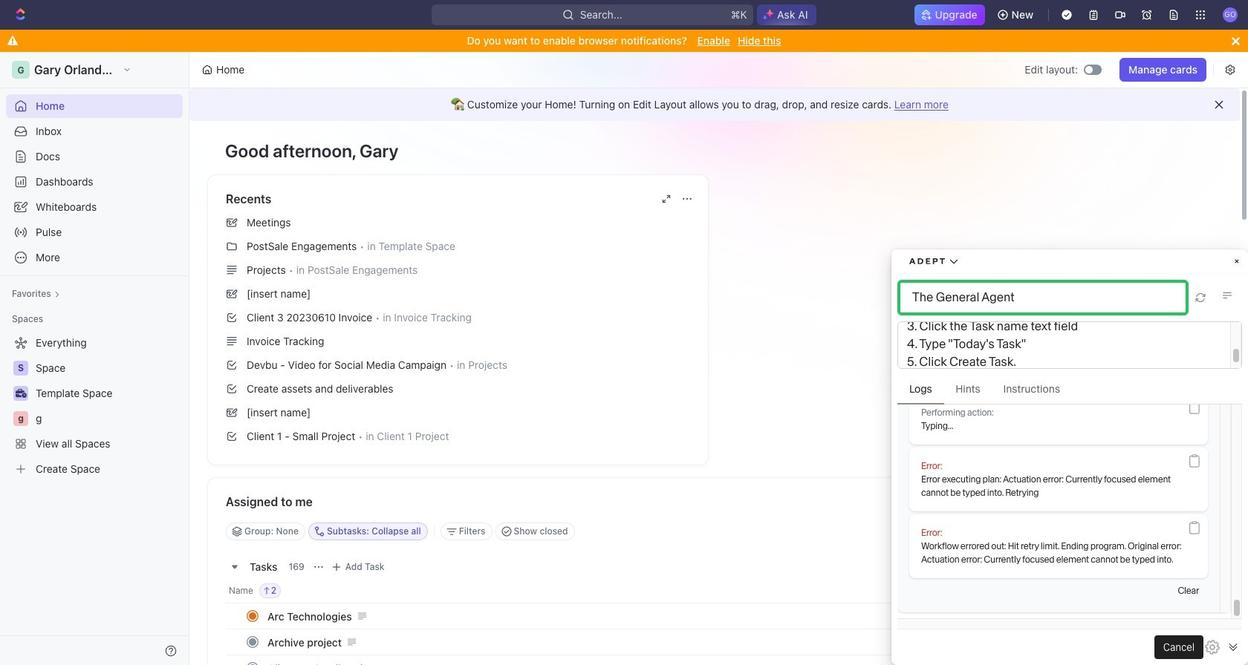 Task type: locate. For each thing, give the bounding box(es) containing it.
alert
[[189, 88, 1240, 121]]

Search tasks... text field
[[996, 521, 1145, 543]]

tree
[[6, 331, 183, 481]]

business time image
[[15, 389, 26, 398]]

tree inside the sidebar navigation
[[6, 331, 183, 481]]

gary orlando's workspace, , element
[[12, 61, 30, 79]]



Task type: describe. For each thing, give the bounding box(es) containing it.
sidebar navigation
[[0, 52, 192, 666]]

space, , element
[[13, 361, 28, 376]]

g, , element
[[13, 412, 28, 426]]



Task type: vqa. For each thing, say whether or not it's contained in the screenshot.
1st Assignee
no



